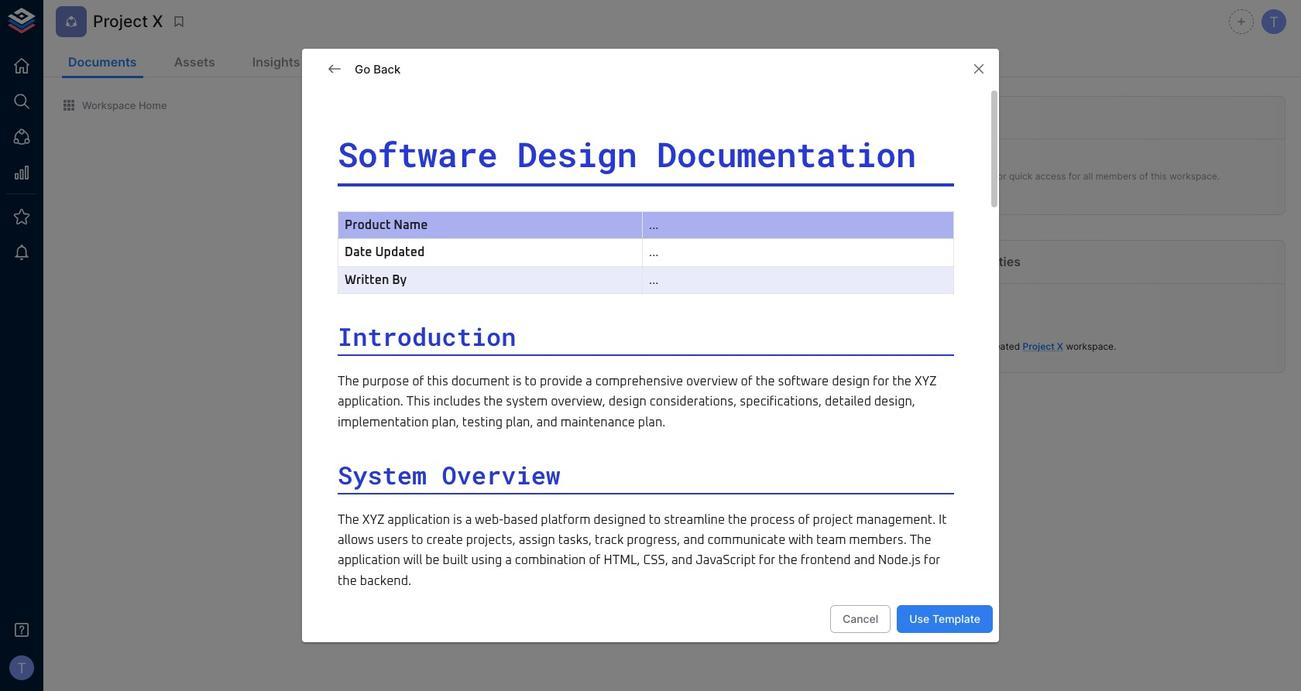Task type: locate. For each thing, give the bounding box(es) containing it.
overview
[[442, 459, 561, 492]]

is up create
[[453, 514, 462, 527]]

1 horizontal spatial design
[[832, 376, 870, 388]]

0 horizontal spatial is
[[453, 514, 462, 527]]

overview,
[[551, 396, 606, 408]]

based
[[504, 514, 538, 527]]

implementation
[[338, 417, 429, 429]]

... for written by
[[649, 274, 659, 287]]

to up system
[[525, 376, 537, 388]]

x left bookmark image
[[152, 12, 163, 31]]

0 vertical spatial with
[[513, 369, 531, 381]]

0 vertical spatial xyz
[[915, 376, 937, 388]]

for down communicate
[[759, 555, 776, 567]]

powerful
[[361, 356, 400, 368]]

0 horizontal spatial x
[[152, 12, 163, 31]]

0 vertical spatial t button
[[1260, 7, 1289, 36]]

insights
[[252, 54, 300, 70]]

0 horizontal spatial design
[[609, 396, 647, 408]]

for left all
[[1069, 171, 1081, 182]]

team inside no documents found. create powerful documents, wikis & notes for personal use or invite your team to collaborate with you.
[[425, 369, 447, 381]]

pin
[[952, 171, 966, 182]]

team inside the xyz application is a web-based platform designed to streamline the process of project management. it allows users to create projects, assign tasks, track progress, and communicate with team members. the application will be built using a combination of html, css, and javascript for the frontend and node.js for the backend.
[[817, 535, 846, 547]]

this
[[407, 396, 430, 408]]

to down wikis
[[449, 369, 458, 381]]

will
[[403, 555, 423, 567]]

node.js
[[878, 555, 921, 567]]

collaborate
[[461, 369, 510, 381]]

of up this
[[412, 376, 424, 388]]

3 ... from the top
[[649, 274, 659, 287]]

javascript
[[696, 555, 756, 567]]

2 horizontal spatial a
[[586, 376, 593, 388]]

a right using
[[505, 555, 512, 567]]

pinned items
[[920, 110, 998, 126]]

team down the documents,
[[425, 369, 447, 381]]

of right overview
[[741, 376, 753, 388]]

1 vertical spatial ...
[[649, 247, 659, 259]]

design up detailed on the right
[[832, 376, 870, 388]]

and
[[537, 417, 558, 429], [684, 535, 705, 547], [672, 555, 693, 567], [854, 555, 875, 567]]

0 horizontal spatial project
[[93, 12, 148, 31]]

0 vertical spatial the
[[338, 376, 360, 388]]

a inside the purpose of this document is to provide a comprehensive overview of the software design for the xyz application. this includes the system overview, design considerations, specifications, detailed design, implementation plan, testing plan, and maintenance plan.
[[586, 376, 593, 388]]

the xyz application is a web-based platform designed to streamline the process of project management. it allows users to create projects, assign tasks, track progress, and communicate with team members. the application will be built using a combination of html, css, and javascript for the frontend and node.js for the backend.
[[338, 514, 950, 588]]

1 vertical spatial team
[[817, 535, 846, 547]]

is inside the purpose of this document is to provide a comprehensive overview of the software design for the xyz application. this includes the system overview, design considerations, specifications, detailed design, implementation plan, testing plan, and maintenance plan.
[[513, 376, 522, 388]]

0 horizontal spatial this
[[427, 376, 449, 388]]

project right created
[[1023, 341, 1055, 353]]

the up the node.js
[[910, 535, 932, 547]]

backend.
[[360, 575, 412, 588]]

quick
[[1010, 171, 1033, 182]]

the up design,
[[893, 376, 912, 388]]

1 vertical spatial x
[[1057, 341, 1064, 353]]

designed
[[594, 514, 646, 527]]

project x link
[[1023, 341, 1064, 353]]

is up system
[[513, 376, 522, 388]]

1 horizontal spatial t
[[1270, 13, 1279, 30]]

...
[[649, 219, 659, 232], [649, 247, 659, 259], [649, 274, 659, 287]]

back
[[374, 62, 401, 77]]

with up 'frontend'
[[789, 535, 814, 547]]

1 horizontal spatial with
[[789, 535, 814, 547]]

1 horizontal spatial a
[[505, 555, 512, 567]]

application down allows
[[338, 555, 400, 567]]

2 vertical spatial ...
[[649, 274, 659, 287]]

tara shultz created project x workspace .
[[934, 341, 1117, 353]]

date updated
[[345, 247, 425, 259]]

1 vertical spatial is
[[453, 514, 462, 527]]

with left you.
[[513, 369, 531, 381]]

the for the purpose of this document is to provide a comprehensive overview of the software design for the xyz application. this includes the system overview, design considerations, specifications, detailed design, implementation plan, testing plan, and maintenance plan.
[[338, 376, 360, 388]]

design down comprehensive
[[609, 396, 647, 408]]

to inside the purpose of this document is to provide a comprehensive overview of the software design for the xyz application. this includes the system overview, design considerations, specifications, detailed design, implementation plan, testing plan, and maintenance plan.
[[525, 376, 537, 388]]

application up create
[[388, 514, 450, 527]]

a
[[586, 376, 593, 388], [465, 514, 472, 527], [505, 555, 512, 567]]

team
[[425, 369, 447, 381], [817, 535, 846, 547]]

for right notes
[[517, 356, 529, 368]]

0 vertical spatial project
[[93, 12, 148, 31]]

no
[[399, 337, 415, 351]]

for left quick
[[995, 171, 1007, 182]]

1 vertical spatial t button
[[5, 652, 39, 686]]

name
[[394, 219, 428, 232]]

css,
[[644, 555, 669, 567]]

is inside the xyz application is a web-based platform designed to streamline the process of project management. it allows users to create projects, assign tasks, track progress, and communicate with team members. the application will be built using a combination of html, css, and javascript for the frontend and node.js for the backend.
[[453, 514, 462, 527]]

2 vertical spatial a
[[505, 555, 512, 567]]

1 ... from the top
[[649, 219, 659, 232]]

team down "project" in the right bottom of the page
[[817, 535, 846, 547]]

application.
[[338, 396, 404, 408]]

wikis
[[457, 356, 479, 368]]

0 horizontal spatial xyz
[[362, 514, 385, 527]]

the inside the purpose of this document is to provide a comprehensive overview of the software design for the xyz application. this includes the system overview, design considerations, specifications, detailed design, implementation plan, testing plan, and maintenance plan.
[[338, 376, 360, 388]]

0 horizontal spatial t
[[17, 660, 26, 677]]

0 horizontal spatial plan,
[[432, 417, 459, 429]]

1 horizontal spatial is
[[513, 376, 522, 388]]

track
[[595, 535, 624, 547]]

xyz up design,
[[915, 376, 937, 388]]

1 vertical spatial with
[[789, 535, 814, 547]]

0 vertical spatial is
[[513, 376, 522, 388]]

this
[[1151, 171, 1167, 182], [427, 376, 449, 388]]

no documents found. create powerful documents, wikis & notes for personal use or invite your team to collaborate with you.
[[329, 337, 588, 381]]

1 vertical spatial this
[[427, 376, 449, 388]]

invite
[[376, 369, 400, 381]]

t
[[1270, 13, 1279, 30], [17, 660, 26, 677]]

0 horizontal spatial a
[[465, 514, 472, 527]]

the
[[756, 376, 775, 388], [893, 376, 912, 388], [484, 396, 503, 408], [728, 514, 748, 527], [779, 555, 798, 567], [338, 575, 357, 588]]

plan, down system
[[506, 417, 534, 429]]

x left workspace
[[1057, 341, 1064, 353]]

0 vertical spatial a
[[586, 376, 593, 388]]

project
[[813, 514, 853, 527]]

this left the workspace.
[[1151, 171, 1167, 182]]

go back
[[355, 62, 401, 77]]

a left web-
[[465, 514, 472, 527]]

use
[[572, 356, 588, 368]]

1 horizontal spatial plan,
[[506, 417, 534, 429]]

overview
[[686, 376, 738, 388]]

specifications,
[[740, 396, 822, 408]]

1 horizontal spatial xyz
[[915, 376, 937, 388]]

comprehensive
[[596, 376, 683, 388]]

1 vertical spatial project
[[1023, 341, 1055, 353]]

0 vertical spatial team
[[425, 369, 447, 381]]

1 vertical spatial a
[[465, 514, 472, 527]]

2 ... from the top
[[649, 247, 659, 259]]

plan, down learn
[[432, 417, 459, 429]]

&
[[481, 356, 487, 368]]

today
[[909, 297, 938, 310]]

plan.
[[638, 417, 666, 429]]

1 horizontal spatial this
[[1151, 171, 1167, 182]]

your
[[403, 369, 422, 381]]

0 vertical spatial ...
[[649, 219, 659, 232]]

0 horizontal spatial team
[[425, 369, 447, 381]]

combination
[[515, 555, 586, 567]]

testing
[[462, 417, 503, 429]]

for up design,
[[873, 376, 890, 388]]

frontend
[[801, 555, 851, 567]]

1 horizontal spatial t button
[[1260, 7, 1289, 36]]

1 vertical spatial xyz
[[362, 514, 385, 527]]

you.
[[534, 369, 552, 381]]

detailed
[[825, 396, 872, 408]]

0 vertical spatial design
[[832, 376, 870, 388]]

the down create
[[338, 376, 360, 388]]

x
[[152, 12, 163, 31], [1057, 341, 1064, 353]]

workspace home link
[[62, 98, 167, 112]]

platform
[[541, 514, 591, 527]]

project up documents at the left of the page
[[93, 12, 148, 31]]

a down "use"
[[586, 376, 593, 388]]

assets link
[[168, 48, 221, 78]]

application
[[388, 514, 450, 527], [338, 555, 400, 567]]

learn
[[431, 394, 459, 406]]

and down system
[[537, 417, 558, 429]]

more
[[461, 394, 486, 406]]

home
[[139, 99, 167, 111]]

to up progress,
[[649, 514, 661, 527]]

design
[[517, 132, 637, 177]]

projects,
[[466, 535, 516, 547]]

the up allows
[[338, 514, 360, 527]]

1 vertical spatial the
[[338, 514, 360, 527]]

this up learn
[[427, 376, 449, 388]]

0 horizontal spatial with
[[513, 369, 531, 381]]

.
[[1114, 341, 1117, 353]]

xyz up allows
[[362, 514, 385, 527]]

introduction
[[338, 320, 516, 354]]

using
[[471, 555, 502, 567]]

product name
[[345, 219, 428, 232]]

1 horizontal spatial team
[[817, 535, 846, 547]]

html,
[[604, 555, 641, 567]]

use
[[910, 613, 930, 626]]

to inside no documents found. create powerful documents, wikis & notes for personal use or invite your team to collaborate with you.
[[449, 369, 458, 381]]

use template
[[910, 613, 981, 626]]

software
[[338, 132, 497, 177]]

with inside no documents found. create powerful documents, wikis & notes for personal use or invite your team to collaborate with you.
[[513, 369, 531, 381]]



Task type: vqa. For each thing, say whether or not it's contained in the screenshot.
middle Untitled Subpage
no



Task type: describe. For each thing, give the bounding box(es) containing it.
workspace.
[[1170, 171, 1220, 182]]

written
[[345, 274, 389, 287]]

document
[[452, 376, 510, 388]]

progress,
[[627, 535, 681, 547]]

template
[[933, 613, 981, 626]]

settings link
[[331, 48, 394, 78]]

built
[[443, 555, 468, 567]]

1 horizontal spatial x
[[1057, 341, 1064, 353]]

activities
[[965, 254, 1021, 270]]

for inside the purpose of this document is to provide a comprehensive overview of the software design for the xyz application. this includes the system overview, design considerations, specifications, detailed design, implementation plan, testing plan, and maintenance plan.
[[873, 376, 890, 388]]

tasks,
[[558, 535, 592, 547]]

pin items for quick access for all members of this workspace.
[[952, 171, 1220, 182]]

documents link
[[62, 48, 143, 78]]

workspace
[[82, 99, 136, 111]]

management.
[[856, 514, 936, 527]]

the left backend.
[[338, 575, 357, 588]]

documents,
[[403, 356, 454, 368]]

assign
[[519, 535, 555, 547]]

of left "project" in the right bottom of the page
[[798, 514, 810, 527]]

the up testing
[[484, 396, 503, 408]]

items
[[964, 110, 998, 126]]

2 vertical spatial the
[[910, 535, 932, 547]]

pinned
[[920, 110, 961, 126]]

of down track
[[589, 555, 601, 567]]

process
[[750, 514, 795, 527]]

purpose
[[362, 376, 409, 388]]

project x
[[93, 12, 163, 31]]

access
[[1036, 171, 1066, 182]]

the for the xyz application is a web-based platform designed to streamline the process of project management. it allows users to create projects, assign tasks, track progress, and communicate with team members. the application will be built using a combination of html, css, and javascript for the frontend and node.js for the backend.
[[338, 514, 360, 527]]

be
[[426, 555, 440, 567]]

software
[[778, 376, 829, 388]]

1 horizontal spatial project
[[1023, 341, 1055, 353]]

web-
[[475, 514, 504, 527]]

for inside no documents found. create powerful documents, wikis & notes for personal use or invite your team to collaborate with you.
[[517, 356, 529, 368]]

... for date updated
[[649, 247, 659, 259]]

with inside the xyz application is a web-based platform designed to streamline the process of project management. it allows users to create projects, assign tasks, track progress, and communicate with team members. the application will be built using a combination of html, css, and javascript for the frontend and node.js for the backend.
[[789, 535, 814, 547]]

found.
[[483, 337, 518, 351]]

this inside the purpose of this document is to provide a comprehensive overview of the software design for the xyz application. this includes the system overview, design considerations, specifications, detailed design, implementation plan, testing plan, and maintenance plan.
[[427, 376, 449, 388]]

and right css,
[[672, 555, 693, 567]]

create
[[329, 356, 359, 368]]

product
[[345, 219, 391, 232]]

documents
[[418, 337, 480, 351]]

xyz inside the xyz application is a web-based platform designed to streamline the process of project management. it allows users to create projects, assign tasks, track progress, and communicate with team members. the application will be built using a combination of html, css, and javascript for the frontend and node.js for the backend.
[[362, 514, 385, 527]]

the up specifications,
[[756, 376, 775, 388]]

1 vertical spatial t
[[17, 660, 26, 677]]

it
[[939, 514, 947, 527]]

of right members at the right
[[1140, 171, 1149, 182]]

recent activities
[[920, 254, 1021, 270]]

and inside the purpose of this document is to provide a comprehensive overview of the software design for the xyz application. this includes the system overview, design considerations, specifications, detailed design, implementation plan, testing plan, and maintenance plan.
[[537, 417, 558, 429]]

create
[[427, 535, 463, 547]]

members
[[1096, 171, 1137, 182]]

learn more button
[[427, 388, 490, 412]]

design,
[[875, 396, 916, 408]]

provide
[[540, 376, 583, 388]]

considerations,
[[650, 396, 737, 408]]

bookmark image
[[172, 15, 186, 29]]

users
[[377, 535, 409, 547]]

members.
[[849, 535, 907, 547]]

by
[[392, 274, 407, 287]]

notes
[[490, 356, 514, 368]]

0 horizontal spatial t button
[[5, 652, 39, 686]]

updated
[[375, 247, 425, 259]]

workspace
[[1066, 341, 1114, 353]]

shultz
[[956, 341, 984, 353]]

tara
[[934, 341, 953, 353]]

documents
[[68, 54, 137, 70]]

1 vertical spatial design
[[609, 396, 647, 408]]

0 vertical spatial t
[[1270, 13, 1279, 30]]

0 vertical spatial application
[[388, 514, 450, 527]]

the left 'frontend'
[[779, 555, 798, 567]]

written by
[[345, 274, 407, 287]]

recent
[[920, 254, 962, 270]]

and down members.
[[854, 555, 875, 567]]

go back dialog
[[302, 49, 999, 692]]

date
[[345, 247, 372, 259]]

to up will
[[411, 535, 424, 547]]

all
[[1084, 171, 1093, 182]]

documentation
[[657, 132, 916, 177]]

allows
[[338, 535, 374, 547]]

learn more
[[431, 394, 486, 406]]

or
[[365, 369, 374, 381]]

the up communicate
[[728, 514, 748, 527]]

workspace home
[[82, 99, 167, 111]]

settings
[[337, 54, 388, 70]]

0 vertical spatial x
[[152, 12, 163, 31]]

1 plan, from the left
[[432, 417, 459, 429]]

for right the node.js
[[924, 555, 941, 567]]

and down streamline
[[684, 535, 705, 547]]

includes
[[433, 396, 481, 408]]

maintenance
[[561, 417, 635, 429]]

1 vertical spatial application
[[338, 555, 400, 567]]

system
[[338, 459, 427, 492]]

system overview
[[338, 459, 561, 492]]

xyz inside the purpose of this document is to provide a comprehensive overview of the software design for the xyz application. this includes the system overview, design considerations, specifications, detailed design, implementation plan, testing plan, and maintenance plan.
[[915, 376, 937, 388]]

... for product name
[[649, 219, 659, 232]]

0 vertical spatial this
[[1151, 171, 1167, 182]]

communicate
[[708, 535, 786, 547]]

items
[[968, 171, 992, 182]]

2 plan, from the left
[[506, 417, 534, 429]]

software design documentation
[[338, 132, 916, 177]]

go
[[355, 62, 371, 77]]



